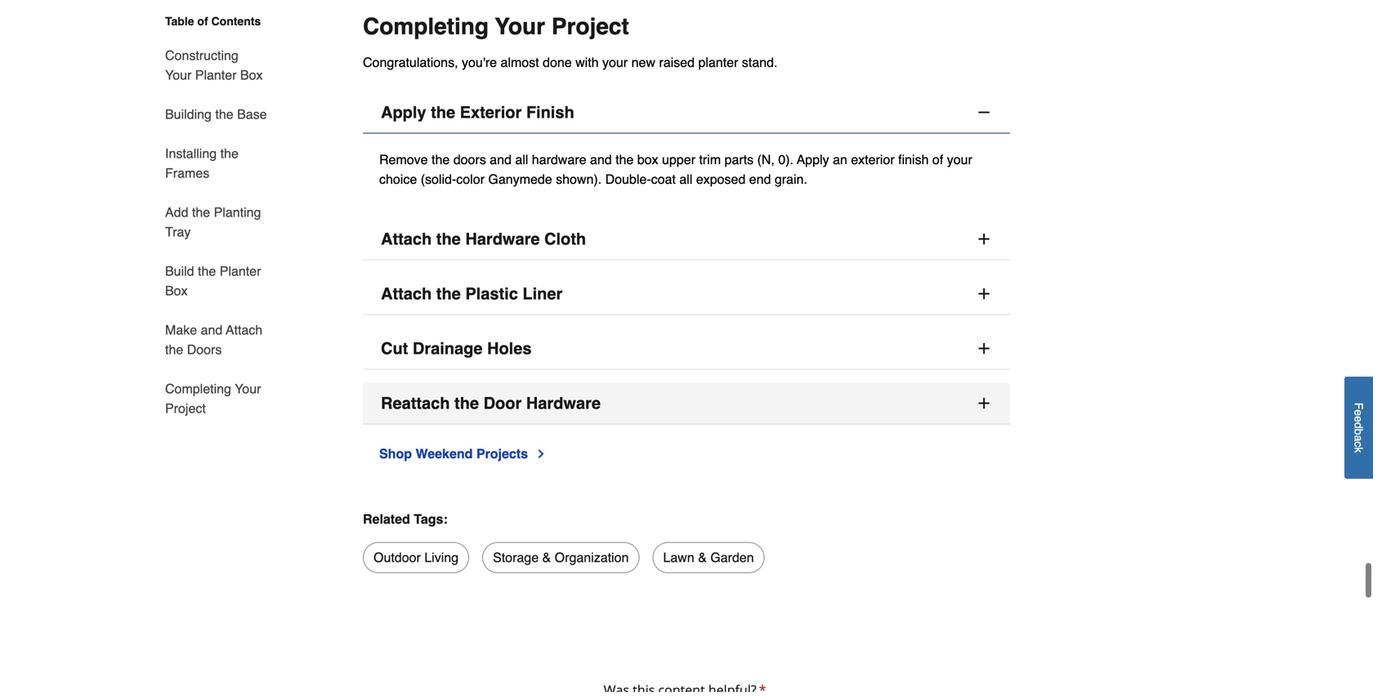 Task type: locate. For each thing, give the bounding box(es) containing it.
1 horizontal spatial completing your project
[[363, 13, 629, 40]]

& right lawn
[[698, 550, 707, 565]]

2 & from the left
[[698, 550, 707, 565]]

hardware
[[465, 230, 540, 249], [526, 394, 601, 413]]

0 horizontal spatial project
[[165, 401, 206, 416]]

1 vertical spatial your
[[947, 152, 973, 167]]

plus image for cloth
[[976, 231, 993, 247]]

0).
[[779, 152, 794, 167]]

completing your project up you're
[[363, 13, 629, 40]]

shop weekend projects link
[[379, 444, 548, 464]]

contents
[[211, 15, 261, 28]]

your down constructing
[[165, 67, 192, 83]]

0 horizontal spatial all
[[515, 152, 528, 167]]

the left exterior
[[431, 103, 455, 122]]

choice
[[379, 172, 417, 187]]

0 horizontal spatial your
[[603, 55, 628, 70]]

1 & from the left
[[542, 550, 551, 565]]

(solid-
[[421, 172, 456, 187]]

attach for attach the plastic liner
[[381, 284, 432, 303]]

0 horizontal spatial completing
[[165, 381, 231, 397]]

3 plus image from the top
[[976, 340, 993, 357]]

the inside make and attach the doors
[[165, 342, 183, 357]]

holes
[[487, 339, 532, 358]]

plus image inside "attach the plastic liner" button
[[976, 286, 993, 302]]

your inside "remove the doors and all hardware and the box upper trim parts (n, 0). apply an exterior finish of your choice (solid-color ganymede shown). double-coat all exposed end grain."
[[947, 152, 973, 167]]

plus image for liner
[[976, 286, 993, 302]]

planter
[[195, 67, 237, 83], [220, 264, 261, 279]]

1 horizontal spatial apply
[[797, 152, 829, 167]]

(n,
[[757, 152, 775, 167]]

box down build
[[165, 283, 188, 298]]

make and attach the doors link
[[165, 311, 268, 370]]

the
[[431, 103, 455, 122], [215, 107, 234, 122], [220, 146, 239, 161], [432, 152, 450, 167], [616, 152, 634, 167], [192, 205, 210, 220], [436, 230, 461, 249], [198, 264, 216, 279], [436, 284, 461, 303], [165, 342, 183, 357], [455, 394, 479, 413]]

you're
[[462, 55, 497, 70]]

planter down add the planting tray link
[[220, 264, 261, 279]]

your up the almost
[[495, 13, 545, 40]]

& for storage
[[542, 550, 551, 565]]

completing down doors at the left of the page
[[165, 381, 231, 397]]

the up attach the plastic liner
[[436, 230, 461, 249]]

e
[[1353, 410, 1366, 416], [1353, 416, 1366, 423]]

your
[[603, 55, 628, 70], [947, 152, 973, 167]]

2 horizontal spatial your
[[495, 13, 545, 40]]

1 plus image from the top
[[976, 231, 993, 247]]

0 horizontal spatial completing your project
[[165, 381, 261, 416]]

box inside build the planter box
[[165, 283, 188, 298]]

cut drainage holes button
[[363, 328, 1010, 370]]

your down make and attach the doors link
[[235, 381, 261, 397]]

the left plastic
[[436, 284, 461, 303]]

project down doors at the left of the page
[[165, 401, 206, 416]]

and up shown). on the left top of page
[[590, 152, 612, 167]]

your right with
[[603, 55, 628, 70]]

the for reattach the door hardware
[[455, 394, 479, 413]]

1 vertical spatial your
[[165, 67, 192, 83]]

4 plus image from the top
[[976, 395, 993, 412]]

the for remove the doors and all hardware and the box upper trim parts (n, 0). apply an exterior finish of your choice (solid-color ganymede shown). double-coat all exposed end grain.
[[432, 152, 450, 167]]

planter inside build the planter box
[[220, 264, 261, 279]]

the for installing the frames
[[220, 146, 239, 161]]

attach the hardware cloth button
[[363, 219, 1010, 260]]

build the planter box
[[165, 264, 261, 298]]

reattach
[[381, 394, 450, 413]]

1 horizontal spatial completing
[[363, 13, 489, 40]]

the right build
[[198, 264, 216, 279]]

your
[[495, 13, 545, 40], [165, 67, 192, 83], [235, 381, 261, 397]]

all up ganymede
[[515, 152, 528, 167]]

plus image inside attach the hardware cloth button
[[976, 231, 993, 247]]

2 plus image from the top
[[976, 286, 993, 302]]

parts
[[725, 152, 754, 167]]

raised
[[659, 55, 695, 70]]

grain.
[[775, 172, 808, 187]]

finish
[[898, 152, 929, 167]]

the up (solid-
[[432, 152, 450, 167]]

tags:
[[414, 512, 448, 527]]

attach up cut
[[381, 284, 432, 303]]

your right finish
[[947, 152, 973, 167]]

2 e from the top
[[1353, 416, 1366, 423]]

completing
[[363, 13, 489, 40], [165, 381, 231, 397]]

attach the hardware cloth
[[381, 230, 586, 249]]

1 vertical spatial project
[[165, 401, 206, 416]]

2 vertical spatial attach
[[226, 323, 263, 338]]

the right installing
[[220, 146, 239, 161]]

completing up congratulations,
[[363, 13, 489, 40]]

installing the frames link
[[165, 134, 268, 193]]

1 horizontal spatial your
[[235, 381, 261, 397]]

completing your project down doors at the left of the page
[[165, 381, 261, 416]]

e up b
[[1353, 416, 1366, 423]]

and up ganymede
[[490, 152, 512, 167]]

shown).
[[556, 172, 602, 187]]

the right 'add'
[[192, 205, 210, 220]]

completing your project
[[363, 13, 629, 40], [165, 381, 261, 416]]

1 horizontal spatial &
[[698, 550, 707, 565]]

1 vertical spatial attach
[[381, 284, 432, 303]]

1 vertical spatial of
[[933, 152, 944, 167]]

0 horizontal spatial your
[[165, 67, 192, 83]]

new
[[632, 55, 656, 70]]

apply up remove
[[381, 103, 426, 122]]

apply left an
[[797, 152, 829, 167]]

0 vertical spatial apply
[[381, 103, 426, 122]]

all
[[515, 152, 528, 167], [680, 172, 693, 187]]

plus image for hardware
[[976, 395, 993, 412]]

all down the upper
[[680, 172, 693, 187]]

chevron right image
[[535, 448, 548, 461]]

planter inside constructing your planter box
[[195, 67, 237, 83]]

box inside constructing your planter box
[[240, 67, 263, 83]]

your inside constructing your planter box
[[165, 67, 192, 83]]

build the planter box link
[[165, 252, 268, 311]]

0 horizontal spatial box
[[165, 283, 188, 298]]

0 vertical spatial of
[[197, 15, 208, 28]]

1 horizontal spatial all
[[680, 172, 693, 187]]

apply inside "remove the doors and all hardware and the box upper trim parts (n, 0). apply an exterior finish of your choice (solid-color ganymede shown). double-coat all exposed end grain."
[[797, 152, 829, 167]]

0 horizontal spatial and
[[201, 323, 223, 338]]

living
[[425, 550, 459, 565]]

the inside installing the frames
[[220, 146, 239, 161]]

double-
[[605, 172, 651, 187]]

1 vertical spatial hardware
[[526, 394, 601, 413]]

and
[[490, 152, 512, 167], [590, 152, 612, 167], [201, 323, 223, 338]]

1 horizontal spatial project
[[552, 13, 629, 40]]

make and attach the doors
[[165, 323, 263, 357]]

your for "completing your project" link
[[235, 381, 261, 397]]

1 vertical spatial box
[[165, 283, 188, 298]]

1 horizontal spatial your
[[947, 152, 973, 167]]

project up with
[[552, 13, 629, 40]]

plus image inside reattach the door hardware button
[[976, 395, 993, 412]]

attach down build the planter box link
[[226, 323, 263, 338]]

0 horizontal spatial &
[[542, 550, 551, 565]]

outdoor living link
[[363, 542, 469, 573]]

2 vertical spatial your
[[235, 381, 261, 397]]

upper
[[662, 152, 696, 167]]

end
[[749, 172, 771, 187]]

organization
[[555, 550, 629, 565]]

the up double-
[[616, 152, 634, 167]]

exterior
[[851, 152, 895, 167]]

exposed
[[696, 172, 746, 187]]

0 horizontal spatial apply
[[381, 103, 426, 122]]

the inside build the planter box
[[198, 264, 216, 279]]

the for building the base
[[215, 107, 234, 122]]

box
[[240, 67, 263, 83], [165, 283, 188, 298]]

add the planting tray link
[[165, 193, 268, 252]]

congratulations,
[[363, 55, 458, 70]]

0 vertical spatial your
[[495, 13, 545, 40]]

planter down constructing
[[195, 67, 237, 83]]

your inside "completing your project" link
[[235, 381, 261, 397]]

installing
[[165, 146, 217, 161]]

f
[[1353, 403, 1366, 410]]

planting
[[214, 205, 261, 220]]

make
[[165, 323, 197, 338]]

project
[[552, 13, 629, 40], [165, 401, 206, 416]]

of right table
[[197, 15, 208, 28]]

1 horizontal spatial of
[[933, 152, 944, 167]]

attach down choice
[[381, 230, 432, 249]]

1 horizontal spatial box
[[240, 67, 263, 83]]

attach inside make and attach the doors
[[226, 323, 263, 338]]

planter for the
[[220, 264, 261, 279]]

box up base at top
[[240, 67, 263, 83]]

apply inside apply the exterior finish button
[[381, 103, 426, 122]]

the for apply the exterior finish
[[431, 103, 455, 122]]

1 vertical spatial completing
[[165, 381, 231, 397]]

building the base link
[[165, 95, 267, 134]]

1 vertical spatial completing your project
[[165, 381, 261, 416]]

the for attach the plastic liner
[[436, 284, 461, 303]]

the left base at top
[[215, 107, 234, 122]]

building
[[165, 107, 212, 122]]

hardware up plastic
[[465, 230, 540, 249]]

and up doors at the left of the page
[[201, 323, 223, 338]]

0 vertical spatial your
[[603, 55, 628, 70]]

hardware up chevron right icon
[[526, 394, 601, 413]]

0 vertical spatial box
[[240, 67, 263, 83]]

0 vertical spatial attach
[[381, 230, 432, 249]]

1 vertical spatial planter
[[220, 264, 261, 279]]

0 vertical spatial all
[[515, 152, 528, 167]]

of
[[197, 15, 208, 28], [933, 152, 944, 167]]

e up 'd'
[[1353, 410, 1366, 416]]

the for attach the hardware cloth
[[436, 230, 461, 249]]

the for add the planting tray
[[192, 205, 210, 220]]

plus image
[[976, 231, 993, 247], [976, 286, 993, 302], [976, 340, 993, 357], [976, 395, 993, 412]]

the inside add the planting tray
[[192, 205, 210, 220]]

minus image
[[976, 104, 993, 121]]

apply
[[381, 103, 426, 122], [797, 152, 829, 167]]

apply the exterior finish button
[[363, 92, 1010, 134]]

the left door
[[455, 394, 479, 413]]

lawn & garden
[[663, 550, 754, 565]]

the down make
[[165, 342, 183, 357]]

1 vertical spatial apply
[[797, 152, 829, 167]]

color
[[456, 172, 485, 187]]

0 horizontal spatial of
[[197, 15, 208, 28]]

constructing your planter box
[[165, 48, 263, 83]]

0 vertical spatial planter
[[195, 67, 237, 83]]

base
[[237, 107, 267, 122]]

& right storage
[[542, 550, 551, 565]]

of right finish
[[933, 152, 944, 167]]

k
[[1353, 448, 1366, 453]]

1 vertical spatial all
[[680, 172, 693, 187]]



Task type: vqa. For each thing, say whether or not it's contained in the screenshot.
JOBSITE BLOWERS
no



Task type: describe. For each thing, give the bounding box(es) containing it.
reattach the door hardware
[[381, 394, 601, 413]]

constructing
[[165, 48, 239, 63]]

completing your project link
[[165, 370, 268, 419]]

coat
[[651, 172, 676, 187]]

storage & organization
[[493, 550, 629, 565]]

outdoor
[[374, 550, 421, 565]]

0 vertical spatial hardware
[[465, 230, 540, 249]]

0 vertical spatial completing your project
[[363, 13, 629, 40]]

constructing your planter box link
[[165, 36, 268, 95]]

frames
[[165, 166, 209, 181]]

f e e d b a c k
[[1353, 403, 1366, 453]]

liner
[[523, 284, 563, 303]]

remove
[[379, 152, 428, 167]]

building the base
[[165, 107, 267, 122]]

add the planting tray
[[165, 205, 261, 240]]

build
[[165, 264, 194, 279]]

hardware
[[532, 152, 587, 167]]

table
[[165, 15, 194, 28]]

almost
[[501, 55, 539, 70]]

drainage
[[413, 339, 483, 358]]

1 horizontal spatial and
[[490, 152, 512, 167]]

cloth
[[545, 230, 586, 249]]

outdoor living
[[374, 550, 459, 565]]

apply the exterior finish
[[381, 103, 574, 122]]

plastic
[[465, 284, 518, 303]]

0 vertical spatial completing
[[363, 13, 489, 40]]

2 horizontal spatial and
[[590, 152, 612, 167]]

ganymede
[[488, 172, 552, 187]]

& for lawn
[[698, 550, 707, 565]]

shop weekend projects
[[379, 446, 528, 461]]

remove the doors and all hardware and the box upper trim parts (n, 0). apply an exterior finish of your choice (solid-color ganymede shown). double-coat all exposed end grain.
[[379, 152, 973, 187]]

storage & organization link
[[482, 542, 640, 573]]

lawn & garden link
[[653, 542, 765, 573]]

shop
[[379, 446, 412, 461]]

storage
[[493, 550, 539, 565]]

project inside the completing your project
[[165, 401, 206, 416]]

table of contents
[[165, 15, 261, 28]]

completing inside the completing your project
[[165, 381, 231, 397]]

the for build the planter box
[[198, 264, 216, 279]]

door
[[484, 394, 522, 413]]

tray
[[165, 224, 191, 240]]

attach the plastic liner
[[381, 284, 563, 303]]

projects
[[477, 446, 528, 461]]

trim
[[699, 152, 721, 167]]

box for constructing your planter box
[[240, 67, 263, 83]]

your for constructing your planter box link
[[165, 67, 192, 83]]

planter
[[699, 55, 738, 70]]

attach for attach the hardware cloth
[[381, 230, 432, 249]]

box for build the planter box
[[165, 283, 188, 298]]

finish
[[526, 103, 574, 122]]

of inside table of contents element
[[197, 15, 208, 28]]

related
[[363, 512, 410, 527]]

exterior
[[460, 103, 522, 122]]

cut
[[381, 339, 408, 358]]

doors
[[187, 342, 222, 357]]

d
[[1353, 423, 1366, 429]]

of inside "remove the doors and all hardware and the box upper trim parts (n, 0). apply an exterior finish of your choice (solid-color ganymede shown). double-coat all exposed end grain."
[[933, 152, 944, 167]]

planter for your
[[195, 67, 237, 83]]

cut drainage holes
[[381, 339, 532, 358]]

installing the frames
[[165, 146, 239, 181]]

doors
[[454, 152, 486, 167]]

and inside make and attach the doors
[[201, 323, 223, 338]]

with
[[576, 55, 599, 70]]

related tags:
[[363, 512, 448, 527]]

c
[[1353, 442, 1366, 448]]

attach the plastic liner button
[[363, 273, 1010, 315]]

plus image inside cut drainage holes button
[[976, 340, 993, 357]]

b
[[1353, 429, 1366, 435]]

f e e d b a c k button
[[1345, 377, 1373, 479]]

stand.
[[742, 55, 778, 70]]

table of contents element
[[146, 13, 268, 419]]

box
[[637, 152, 659, 167]]

garden
[[711, 550, 754, 565]]

completing your project inside "completing your project" link
[[165, 381, 261, 416]]

add
[[165, 205, 188, 220]]

reattach the door hardware button
[[363, 383, 1010, 425]]

congratulations, you're almost done with your new raised planter stand.
[[363, 55, 778, 70]]

1 e from the top
[[1353, 410, 1366, 416]]

weekend
[[416, 446, 473, 461]]

0 vertical spatial project
[[552, 13, 629, 40]]

a
[[1353, 435, 1366, 442]]

an
[[833, 152, 848, 167]]



